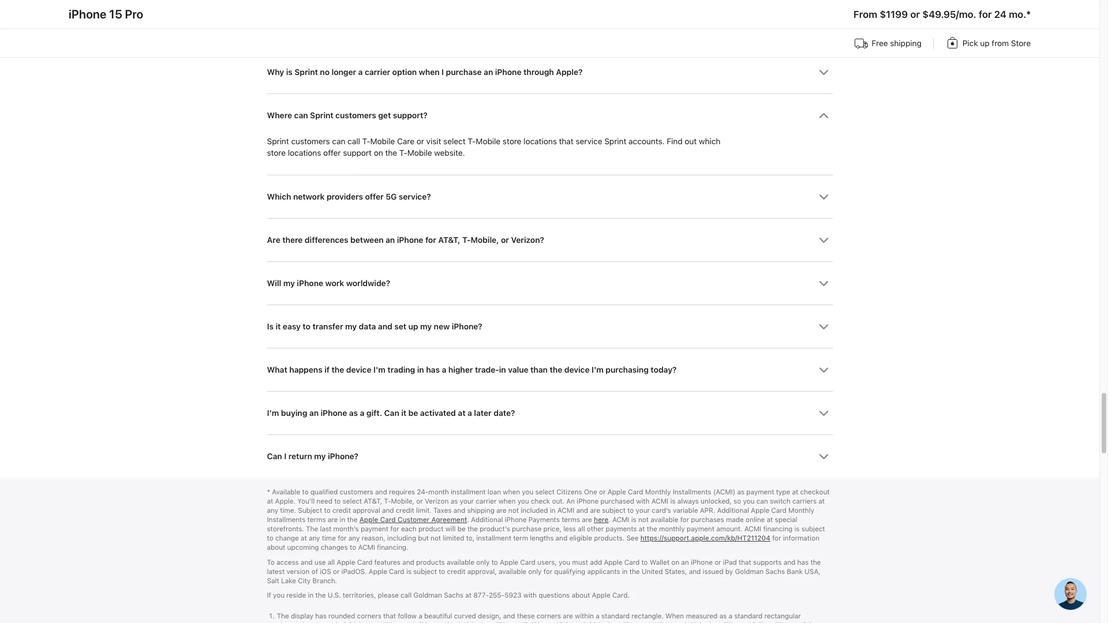Task type: locate. For each thing, give the bounding box(es) containing it.
0 horizontal spatial call
[[348, 137, 360, 146]]

store down where
[[267, 148, 286, 158]]

3 inches from the left
[[599, 622, 620, 624]]

that inside to access and use all apple card features and products available only to apple card users, you must add apple card to wallet on an iphone or ipad that supports and has the latest version of ios or ipados. apple card is subject to credit approval, available only for qualifying applicants in the united states, and issued by goldman sachs bank usa, salt lake city branch.
[[739, 559, 752, 567]]

1 list item from the top
[[267, 0, 833, 7]]

* available to qualified customers and requires 24-month installment loan when you select citizens one or apple card monthly installments (acmi) as payment type at checkout at apple. you'll need to select at&t, t-mobile, or verizon as your carrier when you check out. an iphone purchased with acmi is always unlocked, so you can switch carriers at any time. subject to credit approval and credit limit. taxes and shipping are not included in acmi and are subject to your card's variable apr. additional apple card monthly installments terms are in the
[[267, 489, 830, 524]]

return
[[288, 452, 312, 461]]

product
[[419, 525, 444, 534]]

0 horizontal spatial with
[[524, 592, 537, 600]]

financing.
[[377, 544, 408, 552]]

1 chevrondown image from the top
[[819, 67, 829, 77]]

customers down where
[[291, 137, 330, 146]]

1 vertical spatial purchase
[[512, 525, 542, 534]]

and inside the display has rounded corners that follow a beautiful curved design, and these corners are within a standard rectangle. when measured as a standard rectangular shape, the screen is 6.06 inches (iphone 14, iphone 13), 6.12 inches (iphone 15, iphone 15 pro), 6.68 inches (iphone 14 plus) or 6.69 inches (iphone 15 plus, iphone 15 pr
[[503, 612, 515, 620]]

0 vertical spatial available
[[651, 516, 679, 524]]

is inside dropdown button
[[286, 67, 293, 77]]

0 vertical spatial mobile,
[[471, 236, 499, 245]]

2 horizontal spatial has
[[798, 559, 809, 567]]

0 vertical spatial i
[[442, 67, 444, 77]]

available inside . acmi is not available for purchases made online at special storefronts. the last month's payment for each product will be the product's purchase price, less all other payments at the monthly payment amount. acmi financing is subject to change at any time for any reason, including but not limited to, installment term lengths and eligible products. see
[[651, 516, 679, 524]]

chevrondown image inside can i return my iphone? dropdown button
[[819, 452, 829, 462]]

it
[[276, 322, 281, 331], [401, 409, 407, 418]]

an inside dropdown button
[[386, 236, 395, 245]]

0 vertical spatial sachs
[[766, 568, 785, 576]]

1 i'm from the left
[[374, 366, 386, 375]]

chevrondown image
[[819, 67, 829, 77], [819, 279, 829, 289], [819, 366, 829, 375], [819, 452, 829, 462]]

0 vertical spatial at&t,
[[438, 236, 460, 245]]

0 vertical spatial when
[[419, 67, 440, 77]]

with inside the * available to qualified customers and requires 24-month installment loan when you select citizens one or apple card monthly installments (acmi) as payment type at checkout at apple. you'll need to select at&t, t-mobile, or verizon as your carrier when you check out. an iphone purchased with acmi is always unlocked, so you can switch carriers at any time. subject to credit approval and credit limit. taxes and shipping are not included in acmi and are subject to your card's variable apr. additional apple card monthly installments terms are in the
[[636, 498, 650, 506]]

0 vertical spatial on
[[374, 148, 383, 158]]

iphone?
[[452, 322, 482, 331], [328, 452, 358, 461]]

0 horizontal spatial select
[[343, 498, 362, 506]]

0 horizontal spatial not
[[431, 535, 441, 543]]

sprint left the no on the top left
[[295, 67, 318, 77]]

0 horizontal spatial purchase
[[446, 67, 482, 77]]

shipping inside the * available to qualified customers and requires 24-month installment loan when you select citizens one or apple card monthly installments (acmi) as payment type at checkout at apple. you'll need to select at&t, t-mobile, or verizon as your carrier when you check out. an iphone purchased with acmi is always unlocked, so you can switch carriers at any time. subject to credit approval and credit limit. taxes and shipping are not included in acmi and are subject to your card's variable apr. additional apple card monthly installments terms are in the
[[467, 507, 495, 515]]

the inside the display has rounded corners that follow a beautiful curved design, and these corners are within a standard rectangle. when measured as a standard rectangular shape, the screen is 6.06 inches (iphone 14, iphone 13), 6.12 inches (iphone 15, iphone 15 pro), 6.68 inches (iphone 14 plus) or 6.69 inches (iphone 15 plus, iphone 15 pr
[[277, 612, 289, 620]]

inches right 6.06
[[359, 622, 380, 624]]

2 (iphone from the left
[[495, 622, 519, 624]]

apple down approval
[[360, 516, 378, 524]]

select
[[443, 137, 466, 146], [536, 489, 555, 497], [343, 498, 362, 506]]

0 vertical spatial up
[[980, 39, 990, 48]]

0 horizontal spatial terms
[[307, 516, 326, 524]]

1 horizontal spatial about
[[572, 592, 590, 600]]

in right applicants at the right bottom of the page
[[622, 568, 628, 576]]

you up qualifying
[[559, 559, 570, 567]]

apple up purchased at the right bottom of page
[[608, 489, 626, 497]]

chevrondown image inside what happens if the device i'm trading in has a higher trade-in value than the device i'm purchasing today? dropdown button
[[819, 366, 829, 375]]

when down the loan
[[499, 498, 516, 506]]

an up the states,
[[681, 559, 689, 567]]

acmi up payments
[[613, 516, 630, 524]]

*
[[1027, 9, 1031, 20], [267, 489, 270, 497]]

3 chevrondown image from the top
[[819, 236, 829, 245]]

has inside dropdown button
[[426, 366, 440, 375]]

inches right 6.68
[[599, 622, 620, 624]]

0 horizontal spatial i
[[284, 452, 286, 461]]

territories,
[[343, 592, 376, 600]]

1 horizontal spatial call
[[401, 592, 412, 600]]

carrier inside the * available to qualified customers and requires 24-month installment loan when you select citizens one or apple card monthly installments (acmi) as payment type at checkout at apple. you'll need to select at&t, t-mobile, or verizon as your carrier when you check out. an iphone purchased with acmi is always unlocked, so you can switch carriers at any time. subject to credit approval and credit limit. taxes and shipping are not included in acmi and are subject to your card's variable apr. additional apple card monthly installments terms are in the
[[476, 498, 497, 506]]

carrier
[[365, 67, 390, 77], [476, 498, 497, 506]]

purchase inside . acmi is not available for purchases made online at special storefronts. the last month's payment for each product will be the product's purchase price, less all other payments at the monthly payment amount. acmi financing is subject to change at any time for any reason, including but not limited to, installment term lengths and eligible products. see
[[512, 525, 542, 534]]

0 vertical spatial not
[[509, 507, 519, 515]]

sachs up curved on the left bottom of the page
[[444, 592, 464, 600]]

mobile, down requires on the bottom left of the page
[[391, 498, 415, 506]]

storefronts.
[[267, 525, 304, 534]]

apple up applicants at the right bottom of the page
[[604, 559, 623, 567]]

credit up "if you reside in the u.s. territories, please call goldman sachs at 877-255-5923 with questions about apple card."
[[447, 568, 466, 576]]

not left included
[[509, 507, 519, 515]]

for down financing
[[773, 535, 781, 543]]

it inside dropdown button
[[276, 322, 281, 331]]

4 chevrondown image from the top
[[819, 452, 829, 462]]

mobile right the visit
[[476, 137, 501, 146]]

special
[[775, 516, 798, 524]]

2 chevrondown image from the top
[[819, 279, 829, 289]]

lake
[[281, 577, 296, 585]]

which
[[699, 137, 721, 146]]

buying
[[281, 409, 307, 418]]

15 down the rectangular
[[800, 622, 807, 624]]

made
[[726, 516, 744, 524]]

1 horizontal spatial shipping
[[890, 39, 922, 48]]

mobile
[[370, 137, 395, 146], [476, 137, 501, 146], [407, 148, 432, 158]]

and
[[378, 322, 392, 331], [375, 489, 387, 497], [382, 507, 394, 515], [454, 507, 465, 515], [576, 507, 588, 515], [556, 535, 568, 543], [301, 559, 313, 567], [403, 559, 414, 567], [784, 559, 796, 567], [689, 568, 701, 576], [503, 612, 515, 620]]

offer inside sprint customers can call t-mobile care or visit select t-mobile store locations that service sprint accounts. find out which store locations offer support on the t-mobile website.
[[323, 148, 341, 158]]

0 horizontal spatial the
[[277, 612, 289, 620]]

1 vertical spatial locations
[[288, 148, 321, 158]]

it inside dropdown button
[[401, 409, 407, 418]]

5 chevrondown image from the top
[[819, 409, 829, 419]]

1 horizontal spatial has
[[426, 366, 440, 375]]

to inside 'for information about upcoming changes to acmi financing.'
[[350, 544, 356, 552]]

6.68
[[582, 622, 597, 624]]

chevrondown image inside 'i'm buying an iphone as a gift. can it be activated at a later date?' dropdown button
[[819, 409, 829, 419]]

1 horizontal spatial sachs
[[766, 568, 785, 576]]

1 horizontal spatial can
[[384, 409, 399, 418]]

2 vertical spatial can
[[757, 498, 768, 506]]

0 vertical spatial subject
[[602, 507, 626, 515]]

with
[[636, 498, 650, 506], [524, 592, 537, 600]]

subject down the products
[[413, 568, 437, 576]]

1 vertical spatial on
[[672, 559, 680, 567]]

0 horizontal spatial that
[[383, 612, 396, 620]]

unlocked,
[[701, 498, 732, 506]]

0 horizontal spatial credit
[[333, 507, 351, 515]]

your left card's
[[636, 507, 650, 515]]

1 horizontal spatial .
[[609, 516, 611, 524]]

list containing free shipping
[[69, 35, 1031, 55]]

1 horizontal spatial that
[[559, 137, 574, 146]]

the inside sprint customers can call t-mobile care or visit select t-mobile store locations that service sprint accounts. find out which store locations offer support on the t-mobile website.
[[385, 148, 397, 158]]

corners up 6.06
[[357, 612, 382, 620]]

.
[[467, 516, 469, 524], [609, 516, 611, 524]]

or inside are there differences between an iphone for at&t, t-mobile, or verizon? dropdown button
[[501, 236, 509, 245]]

an inside to access and use all apple card features and products available only to apple card users, you must add apple card to wallet on an iphone or ipad that supports and has the latest version of ios or ipados. apple card is subject to credit approval, available only for qualifying applicants in the united states, and issued by goldman sachs bank usa, salt lake city branch.
[[681, 559, 689, 567]]

about
[[267, 544, 285, 552], [572, 592, 590, 600]]

4 (iphone from the left
[[723, 622, 747, 624]]

iphone? up 'qualified' at left bottom
[[328, 452, 358, 461]]

2 horizontal spatial credit
[[447, 568, 466, 576]]

customers inside dropdown button
[[335, 111, 376, 120]]

any
[[267, 507, 278, 515], [309, 535, 320, 543], [349, 535, 360, 543]]

2 vertical spatial has
[[315, 612, 327, 620]]

is it easy to transfer my data and set up my new iphone? button
[[267, 306, 833, 348]]

only down users,
[[528, 568, 542, 576]]

0 vertical spatial shipping
[[890, 39, 922, 48]]

3 15 from the left
[[800, 622, 807, 624]]

on
[[374, 148, 383, 158], [672, 559, 680, 567]]

subject
[[298, 507, 322, 515]]

plus)
[[657, 622, 673, 624]]

up inside dropdown button
[[408, 322, 418, 331]]

shipping
[[890, 39, 922, 48], [467, 507, 495, 515]]

an inside dropdown button
[[309, 409, 319, 418]]

0 horizontal spatial up
[[408, 322, 418, 331]]

list
[[267, 0, 833, 478], [69, 35, 1031, 55]]

goldman right "by"
[[735, 568, 764, 576]]

customer
[[398, 516, 430, 524]]

mobile left care
[[370, 137, 395, 146]]

3 (iphone from the left
[[622, 622, 646, 624]]

1 corners from the left
[[357, 612, 382, 620]]

1 vertical spatial customers
[[291, 137, 330, 146]]

upcoming
[[287, 544, 319, 552]]

0 horizontal spatial about
[[267, 544, 285, 552]]

salt
[[267, 577, 279, 585]]

1 horizontal spatial terms
[[562, 516, 580, 524]]

1 horizontal spatial select
[[443, 137, 466, 146]]

$49.95
[[923, 9, 956, 20]]

2 vertical spatial that
[[383, 612, 396, 620]]

screen
[[312, 622, 334, 624]]

1 horizontal spatial carrier
[[476, 498, 497, 506]]

1 (iphone from the left
[[382, 622, 406, 624]]

1 horizontal spatial monthly
[[789, 507, 815, 515]]

is inside the display has rounded corners that follow a beautiful curved design, and these corners are within a standard rectangle. when measured as a standard rectangular shape, the screen is 6.06 inches (iphone 14, iphone 13), 6.12 inches (iphone 15, iphone 15 pro), 6.68 inches (iphone 14 plus) or 6.69 inches (iphone 15 plus, iphone 15 pr
[[336, 622, 341, 624]]

call inside sprint customers can call t-mobile care or visit select t-mobile store locations that service sprint accounts. find out which store locations offer support on the t-mobile website.
[[348, 137, 360, 146]]

2 list item from the top
[[267, 93, 833, 175]]

chevrondown image inside why is sprint no longer a carrier option when i purchase an iphone through apple? dropdown button
[[819, 67, 829, 77]]

can left switch
[[757, 498, 768, 506]]

1 vertical spatial it
[[401, 409, 407, 418]]

why is sprint no longer a carrier option when i purchase an iphone through apple?
[[267, 67, 583, 77]]

2 horizontal spatial payment
[[747, 489, 774, 497]]

shape,
[[277, 622, 298, 624]]

an inside dropdown button
[[484, 67, 493, 77]]

0 vertical spatial has
[[426, 366, 440, 375]]

1 vertical spatial store
[[267, 148, 286, 158]]

1 horizontal spatial *
[[1027, 9, 1031, 20]]

less
[[564, 525, 576, 534]]

sprint
[[295, 67, 318, 77], [310, 111, 333, 120], [267, 137, 289, 146], [605, 137, 627, 146]]

call
[[348, 137, 360, 146], [401, 592, 412, 600]]

1 vertical spatial the
[[277, 612, 289, 620]]

all up 'eligible'
[[578, 525, 585, 534]]

that left follow
[[383, 612, 396, 620]]

1 terms from the left
[[307, 516, 326, 524]]

list item containing where can sprint customers get support?
[[267, 93, 833, 175]]

type
[[776, 489, 790, 497]]

chevrondown image inside are there differences between an iphone for at&t, t-mobile, or verizon? dropdown button
[[819, 236, 829, 245]]

0 vertical spatial with
[[636, 498, 650, 506]]

0 vertical spatial carrier
[[365, 67, 390, 77]]

when right option
[[419, 67, 440, 77]]

shipping right free
[[890, 39, 922, 48]]

available down card's
[[651, 516, 679, 524]]

not down product in the bottom of the page
[[431, 535, 441, 543]]

last
[[320, 525, 332, 534]]

apple card customer agreement link
[[360, 516, 467, 524]]

1 chevrondown image from the top
[[819, 111, 829, 120]]

2 horizontal spatial subject
[[802, 525, 825, 534]]

1 vertical spatial subject
[[802, 525, 825, 534]]

to inside . acmi is not available for purchases made online at special storefronts. the last month's payment for each product will be the product's purchase price, less all other payments at the monthly payment amount. acmi financing is subject to change at any time for any reason, including but not limited to, installment term lengths and eligible products. see
[[267, 535, 273, 543]]

1 horizontal spatial goldman
[[735, 568, 764, 576]]

on inside to access and use all apple card features and products available only to apple card users, you must add apple card to wallet on an iphone or ipad that supports and has the latest version of ios or ipados. apple card is subject to credit approval, available only for qualifying applicants in the united states, and issued by goldman sachs bank usa, salt lake city branch.
[[672, 559, 680, 567]]

1 horizontal spatial any
[[309, 535, 320, 543]]

my right return
[[314, 452, 326, 461]]

information
[[783, 535, 820, 543]]

3 chevrondown image from the top
[[819, 366, 829, 375]]

at&t, inside dropdown button
[[438, 236, 460, 245]]

or down "24-"
[[416, 498, 423, 506]]

or inside the display has rounded corners that follow a beautiful curved design, and these corners are within a standard rectangle. when measured as a standard rectangular shape, the screen is 6.06 inches (iphone 14, iphone 13), 6.12 inches (iphone 15, iphone 15 pro), 6.68 inches (iphone 14 plus) or 6.69 inches (iphone 15 plus, iphone 15 pr
[[675, 622, 682, 624]]

0 horizontal spatial on
[[374, 148, 383, 158]]

if you reside in the u.s. territories, please call goldman sachs at 877-255-5923 with questions about apple card.
[[267, 592, 630, 600]]

a left higher
[[442, 366, 446, 375]]

2 chevrondown image from the top
[[819, 192, 829, 202]]

2 horizontal spatial available
[[651, 516, 679, 524]]

payment up switch
[[747, 489, 774, 497]]

chevrondown image for why is sprint no longer a carrier option when i purchase an iphone through apple?
[[819, 67, 829, 77]]

and left requires on the bottom left of the page
[[375, 489, 387, 497]]

0 vertical spatial the
[[306, 525, 318, 534]]

from
[[992, 39, 1009, 48]]

payments
[[606, 525, 637, 534]]

corners down the questions
[[537, 612, 561, 620]]

about up within
[[572, 592, 590, 600]]

1 vertical spatial monthly
[[789, 507, 815, 515]]

chevrondown image for can i return my iphone?
[[819, 452, 829, 462]]

chevrondown image for what happens if the device i'm trading in has a higher trade-in value than the device i'm purchasing today?
[[819, 366, 829, 375]]

1 vertical spatial about
[[572, 592, 590, 600]]

standard
[[602, 612, 630, 620], [734, 612, 763, 620]]

0 vertical spatial call
[[348, 137, 360, 146]]

0 vertical spatial about
[[267, 544, 285, 552]]

a inside what happens if the device i'm trading in has a higher trade-in value than the device i'm purchasing today? dropdown button
[[442, 366, 446, 375]]

1 15 from the left
[[556, 622, 563, 624]]

u.s.
[[328, 592, 341, 600]]

and inside . acmi is not available for purchases made online at special storefronts. the last month's payment for each product will be the product's purchase price, less all other payments at the monthly payment amount. acmi financing is subject to change at any time for any reason, including but not limited to, installment term lengths and eligible products. see
[[556, 535, 568, 543]]

0 vertical spatial be
[[409, 409, 418, 418]]

online
[[746, 516, 765, 524]]

and left set
[[378, 322, 392, 331]]

card up 'including'
[[380, 516, 396, 524]]

1 . from the left
[[467, 516, 469, 524]]

shipping inside list
[[890, 39, 922, 48]]

for inside dropdown button
[[425, 236, 436, 245]]

ipados.
[[342, 568, 367, 576]]

2 . from the left
[[609, 516, 611, 524]]

you up included
[[518, 498, 529, 506]]

are up the last
[[328, 516, 338, 524]]

always
[[678, 498, 699, 506]]

0 horizontal spatial sachs
[[444, 592, 464, 600]]

new
[[434, 322, 450, 331]]

iphone inside the * available to qualified customers and requires 24-month installment loan when you select citizens one or apple card monthly installments (acmi) as payment type at checkout at apple. you'll need to select at&t, t-mobile, or verizon as your carrier when you check out. an iphone purchased with acmi is always unlocked, so you can switch carriers at any time. subject to credit approval and credit limit. taxes and shipping are not included in acmi and are subject to your card's variable apr. additional apple card monthly installments terms are in the
[[577, 498, 599, 506]]

monthly up card's
[[645, 489, 671, 497]]

my
[[283, 279, 295, 288], [345, 322, 357, 331], [420, 322, 432, 331], [314, 452, 326, 461]]

24
[[995, 9, 1007, 20]]

1 vertical spatial carrier
[[476, 498, 497, 506]]

2 vertical spatial available
[[499, 568, 527, 576]]

available up 5923
[[499, 568, 527, 576]]

list item
[[267, 0, 833, 7], [267, 93, 833, 175]]

acmi down reason, at left bottom
[[358, 544, 375, 552]]

store down where can sprint customers get support? dropdown button in the top of the page
[[503, 137, 522, 146]]

you inside to access and use all apple card features and products available only to apple card users, you must add apple card to wallet on an iphone or ipad that supports and has the latest version of ios or ipados. apple card is subject to credit approval, available only for qualifying applicants in the united states, and issued by goldman sachs bank usa, salt lake city branch.
[[559, 559, 570, 567]]

1 horizontal spatial store
[[503, 137, 522, 146]]

15 left plus,
[[749, 622, 757, 624]]

iphone 15 pro main content
[[0, 0, 1100, 611]]

1 vertical spatial can
[[332, 137, 345, 146]]

iphone? right new
[[452, 322, 482, 331]]

2 horizontal spatial that
[[739, 559, 752, 567]]

0 horizontal spatial *
[[267, 489, 270, 497]]

the up shape,
[[277, 612, 289, 620]]

the left the last
[[306, 525, 318, 534]]

has inside the display has rounded corners that follow a beautiful curved design, and these corners are within a standard rectangle. when measured as a standard rectangular shape, the screen is 6.06 inches (iphone 14, iphone 13), 6.12 inches (iphone 15, iphone 15 pro), 6.68 inches (iphone 14 plus) or 6.69 inches (iphone 15 plus, iphone 15 pr
[[315, 612, 327, 620]]

1 horizontal spatial subject
[[602, 507, 626, 515]]

1 vertical spatial at&t,
[[364, 498, 382, 506]]

1 vertical spatial up
[[408, 322, 418, 331]]

0 vertical spatial can
[[294, 111, 308, 120]]

0 horizontal spatial i'm
[[374, 366, 386, 375]]

carrier down the loan
[[476, 498, 497, 506]]

on up the states,
[[672, 559, 680, 567]]

acmi inside 'for information about upcoming changes to acmi financing.'
[[358, 544, 375, 552]]

as up so
[[737, 489, 745, 497]]

sprint inside dropdown button
[[310, 111, 333, 120]]

can up support
[[332, 137, 345, 146]]

has inside to access and use all apple card features and products available only to apple card users, you must add apple card to wallet on an iphone or ipad that supports and has the latest version of ios or ipados. apple card is subject to credit approval, available only for qualifying applicants in the united states, and issued by goldman sachs bank usa, salt lake city branch.
[[798, 559, 809, 567]]

verizon
[[425, 498, 449, 506]]

installment inside . acmi is not available for purchases made online at special storefronts. the last month's payment for each product will be the product's purchase price, less all other payments at the monthly payment amount. acmi financing is subject to change at any time for any reason, including but not limited to, installment term lengths and eligible products. see
[[477, 535, 511, 543]]

and down less
[[556, 535, 568, 543]]

the inside the * available to qualified customers and requires 24-month installment loan when you select citizens one or apple card monthly installments (acmi) as payment type at checkout at apple. you'll need to select at&t, t-mobile, or verizon as your carrier when you check out. an iphone purchased with acmi is always unlocked, so you can switch carriers at any time. subject to credit approval and credit limit. taxes and shipping are not included in acmi and are subject to your card's variable apr. additional apple card monthly installments terms are in the
[[347, 516, 358, 524]]

0 horizontal spatial device
[[346, 366, 372, 375]]

1 horizontal spatial available
[[499, 568, 527, 576]]

sprint right where
[[310, 111, 333, 120]]

0 horizontal spatial subject
[[413, 568, 437, 576]]

financing
[[763, 525, 793, 534]]

as inside dropdown button
[[349, 409, 358, 418]]

to,
[[466, 535, 475, 543]]

1 vertical spatial that
[[739, 559, 752, 567]]

chevrondown image inside "will my iphone work worldwide?" dropdown button
[[819, 279, 829, 289]]

iphone right the buying
[[321, 409, 347, 418]]

checkout
[[800, 489, 830, 497]]

when
[[419, 67, 440, 77], [503, 489, 520, 497], [499, 498, 516, 506]]

0 horizontal spatial only
[[476, 559, 490, 567]]

2 standard from the left
[[734, 612, 763, 620]]

installment down product's
[[477, 535, 511, 543]]

supports
[[753, 559, 782, 567]]

service
[[576, 137, 602, 146]]

1 vertical spatial your
[[636, 507, 650, 515]]

1 horizontal spatial up
[[980, 39, 990, 48]]

locations down where can sprint customers get support? dropdown button in the top of the page
[[524, 137, 557, 146]]

i inside dropdown button
[[284, 452, 286, 461]]

terms
[[307, 516, 326, 524], [562, 516, 580, 524]]

goldman up the beautiful
[[414, 592, 442, 600]]

installment inside the * available to qualified customers and requires 24-month installment loan when you select citizens one or apple card monthly installments (acmi) as payment type at checkout at apple. you'll need to select at&t, t-mobile, or verizon as your carrier when you check out. an iphone purchased with acmi is always unlocked, so you can switch carriers at any time. subject to credit approval and credit limit. taxes and shipping are not included in acmi and are subject to your card's variable apr. additional apple card monthly installments terms are in the
[[451, 489, 486, 497]]

carrier left option
[[365, 67, 390, 77]]

2 vertical spatial not
[[431, 535, 441, 543]]

1 horizontal spatial additional
[[717, 507, 749, 515]]

from
[[854, 9, 878, 20]]

my left new
[[420, 322, 432, 331]]

0 vertical spatial all
[[578, 525, 585, 534]]

gift.
[[367, 409, 382, 418]]

has left higher
[[426, 366, 440, 375]]

iphone
[[495, 67, 522, 77], [397, 236, 423, 245], [297, 279, 323, 288], [321, 409, 347, 418], [577, 498, 599, 506], [505, 516, 527, 524], [691, 559, 713, 567], [419, 622, 441, 624], [532, 622, 554, 624], [776, 622, 798, 624]]

t-
[[362, 137, 370, 146], [468, 137, 476, 146], [399, 148, 407, 158], [462, 236, 471, 245], [384, 498, 391, 506]]

happens
[[289, 366, 323, 375]]

reason,
[[362, 535, 385, 543]]

are inside the display has rounded corners that follow a beautiful curved design, and these corners are within a standard rectangle. when measured as a standard rectangular shape, the screen is 6.06 inches (iphone 14, iphone 13), 6.12 inches (iphone 15, iphone 15 pro), 6.68 inches (iphone 14 plus) or 6.69 inches (iphone 15 plus, iphone 15 pr
[[563, 612, 573, 620]]

chevrondown image
[[819, 111, 829, 120], [819, 192, 829, 202], [819, 236, 829, 245], [819, 322, 829, 332], [819, 409, 829, 419]]

service?
[[399, 192, 431, 202]]

offer inside dropdown button
[[365, 192, 384, 202]]

monthly
[[645, 489, 671, 497], [789, 507, 815, 515]]

0 vertical spatial customers
[[335, 111, 376, 120]]

issued
[[703, 568, 724, 576]]

chevrondown image for verizon?
[[819, 236, 829, 245]]

1 horizontal spatial offer
[[365, 192, 384, 202]]

t- inside the * available to qualified customers and requires 24-month installment loan when you select citizens one or apple card monthly installments (acmi) as payment type at checkout at apple. you'll need to select at&t, t-mobile, or verizon as your carrier when you check out. an iphone purchased with acmi is always unlocked, so you can switch carriers at any time. subject to credit approval and credit limit. taxes and shipping are not included in acmi and are subject to your card's variable apr. additional apple card monthly installments terms are in the
[[384, 498, 391, 506]]

15 left pro),
[[556, 622, 563, 624]]

acmi
[[652, 498, 669, 506], [558, 507, 575, 515], [613, 516, 630, 524], [745, 525, 762, 534], [358, 544, 375, 552]]

about inside 'for information about upcoming changes to acmi financing.'
[[267, 544, 285, 552]]

4 chevrondown image from the top
[[819, 322, 829, 332]]

1 vertical spatial goldman
[[414, 592, 442, 600]]

offer
[[323, 148, 341, 158], [365, 192, 384, 202]]

mo.
[[1009, 9, 1027, 20]]

that left service
[[559, 137, 574, 146]]

credit up apple card customer agreement link at the bottom left of page
[[396, 507, 414, 515]]

questions
[[539, 592, 570, 600]]

2 device from the left
[[564, 366, 590, 375]]

monthly down carriers
[[789, 507, 815, 515]]

beautiful
[[424, 612, 452, 620]]

0 horizontal spatial at&t,
[[364, 498, 382, 506]]

that inside sprint customers can call t-mobile care or visit select t-mobile store locations that service sprint accounts. find out which store locations offer support on the t-mobile website.
[[559, 137, 574, 146]]

and right features
[[403, 559, 414, 567]]

1 vertical spatial available
[[447, 559, 475, 567]]

the down display
[[300, 622, 310, 624]]

mobile down care
[[407, 148, 432, 158]]

1 vertical spatial sachs
[[444, 592, 464, 600]]

customers
[[335, 111, 376, 120], [291, 137, 330, 146], [340, 489, 373, 497]]

mobile, left verizon?
[[471, 236, 499, 245]]

iphone down the rectangular
[[776, 622, 798, 624]]

chevrondown image inside is it easy to transfer my data and set up my new iphone? dropdown button
[[819, 322, 829, 332]]

that inside the display has rounded corners that follow a beautiful curved design, and these corners are within a standard rectangle. when measured as a standard rectangular shape, the screen is 6.06 inches (iphone 14, iphone 13), 6.12 inches (iphone 15, iphone 15 pro), 6.68 inches (iphone 14 plus) or 6.69 inches (iphone 15 plus, iphone 15 pr
[[383, 612, 396, 620]]

requires
[[389, 489, 415, 497]]

0 horizontal spatial can
[[267, 452, 282, 461]]

or inside sprint customers can call t-mobile care or visit select t-mobile store locations that service sprint accounts. find out which store locations offer support on the t-mobile website.
[[417, 137, 424, 146]]

bank
[[787, 568, 803, 576]]

(iphone down rectangle.
[[622, 622, 646, 624]]

1 vertical spatial call
[[401, 592, 412, 600]]

call right please
[[401, 592, 412, 600]]

here link
[[594, 516, 609, 524]]



Task type: vqa. For each thing, say whether or not it's contained in the screenshot.
iPadOS.
yes



Task type: describe. For each thing, give the bounding box(es) containing it.
at left 877-
[[465, 592, 472, 600]]

1 horizontal spatial payment
[[687, 525, 715, 534]]

the left united
[[630, 568, 640, 576]]

between
[[350, 236, 384, 245]]

latest
[[267, 568, 285, 576]]

version
[[287, 568, 310, 576]]

can inside dropdown button
[[294, 111, 308, 120]]

you right if
[[273, 592, 285, 600]]

in right reside
[[308, 592, 314, 600]]

iphone inside dropdown button
[[321, 409, 347, 418]]

see
[[627, 535, 639, 543]]

by
[[726, 568, 733, 576]]

providers
[[327, 192, 363, 202]]

to down "need"
[[324, 507, 331, 515]]

be inside dropdown button
[[409, 409, 418, 418]]

can inside sprint customers can call t-mobile care or visit select t-mobile store locations that service sprint accounts. find out which store locations offer support on the t-mobile website.
[[332, 137, 345, 146]]

to inside dropdown button
[[303, 322, 311, 331]]

$1199
[[880, 9, 908, 20]]

features
[[374, 559, 401, 567]]

0 horizontal spatial store
[[267, 148, 286, 158]]

chevrondown image for at
[[819, 409, 829, 419]]

rectangular
[[765, 612, 801, 620]]

terms inside the * available to qualified customers and requires 24-month installment loan when you select citizens one or apple card monthly installments (acmi) as payment type at checkout at apple. you'll need to select at&t, t-mobile, or verizon as your carrier when you check out. an iphone purchased with acmi is always unlocked, so you can switch carriers at any time. subject to credit approval and credit limit. taxes and shipping are not included in acmi and are subject to your card's variable apr. additional apple card monthly installments terms are in the
[[307, 516, 326, 524]]

mobile, inside the * available to qualified customers and requires 24-month installment loan when you select citizens one or apple card monthly installments (acmi) as payment type at checkout at apple. you'll need to select at&t, t-mobile, or verizon as your carrier when you check out. an iphone purchased with acmi is always unlocked, so you can switch carriers at any time. subject to credit approval and credit limit. taxes and shipping are not included in acmi and are subject to your card's variable apr. additional apple card monthly installments terms are in the
[[391, 498, 415, 506]]

0 horizontal spatial goldman
[[414, 592, 442, 600]]

a right follow
[[419, 612, 422, 620]]

chevrondown image inside where can sprint customers get support? dropdown button
[[819, 111, 829, 120]]

2 vertical spatial when
[[499, 498, 516, 506]]

approval,
[[468, 568, 497, 576]]

24-
[[417, 489, 429, 497]]

there
[[282, 236, 303, 245]]

0 horizontal spatial additional
[[471, 516, 503, 524]]

as inside the display has rounded corners that follow a beautiful curved design, and these corners are within a standard rectangle. when measured as a standard rectangular shape, the screen is 6.06 inches (iphone 14, iphone 13), 6.12 inches (iphone 15, iphone 15 pro), 6.68 inches (iphone 14 plus) or 6.69 inches (iphone 15 plus, iphone 15 pr
[[720, 612, 727, 620]]

at right type
[[792, 489, 799, 497]]

from $1199 or $49.95 /mo. for 24 mo. *
[[854, 9, 1031, 20]]

iphone right 15,
[[532, 622, 554, 624]]

1 vertical spatial select
[[536, 489, 555, 497]]

at up 'upcoming' on the bottom left
[[301, 535, 307, 543]]

4 inches from the left
[[700, 622, 721, 624]]

apple up ipados.
[[337, 559, 355, 567]]

1 vertical spatial when
[[503, 489, 520, 497]]

approval
[[353, 507, 380, 515]]

goldman inside to access and use all apple card features and products available only to apple card users, you must add apple card to wallet on an iphone or ipad that supports and has the latest version of ios or ipados. apple card is subject to credit approval, available only for qualifying applicants in the united states, and issued by goldman sachs bank usa, salt lake city branch.
[[735, 568, 764, 576]]

purchased
[[601, 498, 635, 506]]

select inside sprint customers can call t-mobile care or visit select t-mobile store locations that service sprint accounts. find out which store locations offer support on the t-mobile website.
[[443, 137, 466, 146]]

2 terms from the left
[[562, 516, 580, 524]]

and up of
[[301, 559, 313, 567]]

here
[[594, 516, 609, 524]]

credit inside to access and use all apple card features and products available only to apple card users, you must add apple card to wallet on an iphone or ipad that supports and has the latest version of ios or ipados. apple card is subject to credit approval, available only for qualifying applicants in the united states, and issued by goldman sachs bank usa, salt lake city branch.
[[447, 568, 466, 576]]

apple.
[[275, 498, 296, 506]]

for up 'including'
[[390, 525, 399, 534]]

for left "24"
[[979, 9, 992, 20]]

can i return my iphone?
[[267, 452, 358, 461]]

the right than at bottom
[[550, 366, 562, 375]]

my inside can i return my iphone? dropdown button
[[314, 452, 326, 461]]

which network providers offer 5g service? button
[[267, 176, 833, 218]]

and up agreement
[[454, 507, 465, 515]]

mobile, inside dropdown button
[[471, 236, 499, 245]]

plus,
[[758, 622, 774, 624]]

website.
[[434, 148, 465, 158]]

of
[[312, 568, 318, 576]]

1 inches from the left
[[359, 622, 380, 624]]

and right approval
[[382, 507, 394, 515]]

price,
[[544, 525, 562, 534]]

chevrondown image for new
[[819, 322, 829, 332]]

if
[[325, 366, 330, 375]]

the right if
[[332, 366, 344, 375]]

on inside sprint customers can call t-mobile care or visit select t-mobile store locations that service sprint accounts. find out which store locations offer support on the t-mobile website.
[[374, 148, 383, 158]]

for down "variable"
[[680, 516, 689, 524]]

what happens if the device i'm trading in has a higher trade-in value than the device i'm purchasing today? button
[[267, 349, 833, 392]]

visit
[[426, 137, 441, 146]]

2 corners from the left
[[537, 612, 561, 620]]

month
[[429, 489, 449, 497]]

footnotes list
[[267, 488, 833, 624]]

card left users,
[[520, 559, 536, 567]]

to access and use all apple card features and products available only to apple card users, you must add apple card to wallet on an iphone or ipad that supports and has the latest version of ios or ipados. apple card is subject to credit approval, available only for qualifying applicants in the united states, and issued by goldman sachs bank usa, salt lake city branch.
[[267, 559, 821, 585]]

sprint right service
[[605, 137, 627, 146]]

all inside . acmi is not available for purchases made online at special storefronts. the last month's payment for each product will be the product's purchase price, less all other payments at the monthly payment amount. acmi financing is subject to change at any time for any reason, including but not limited to, installment term lengths and eligible products. see
[[578, 525, 585, 534]]

acmi down the an
[[558, 507, 575, 515]]

2 vertical spatial select
[[343, 498, 362, 506]]

card up purchased at the right bottom of page
[[628, 489, 643, 497]]

2 i'm from the left
[[592, 366, 604, 375]]

6.06
[[343, 622, 357, 624]]

to up you'll on the bottom
[[302, 489, 309, 497]]

2 horizontal spatial any
[[349, 535, 360, 543]]

ipad
[[723, 559, 737, 567]]

must
[[572, 559, 588, 567]]

care
[[397, 137, 415, 146]]

or right one
[[599, 489, 606, 497]]

are up other
[[582, 516, 592, 524]]

at&t, inside the * available to qualified customers and requires 24-month installment loan when you select citizens one or apple card monthly installments (acmi) as payment type at checkout at apple. you'll need to select at&t, t-mobile, or verizon as your carrier when you check out. an iphone purchased with acmi is always unlocked, so you can switch carriers at any time. subject to credit approval and credit limit. taxes and shipping are not included in acmi and are subject to your card's variable apr. additional apple card monthly installments terms are in the
[[364, 498, 382, 506]]

the left monthly
[[647, 525, 657, 534]]

https://support.apple.com/kb/ht211204
[[641, 535, 771, 543]]

carrier inside dropdown button
[[365, 67, 390, 77]]

be inside . acmi is not available for purchases made online at special storefronts. the last month's payment for each product will be the product's purchase price, less all other payments at the monthly payment amount. acmi financing is subject to change at any time for any reason, including but not limited to, installment term lengths and eligible products. see
[[458, 525, 466, 534]]

1 device from the left
[[346, 366, 372, 375]]

for inside 'for information about upcoming changes to acmi financing.'
[[773, 535, 781, 543]]

0 vertical spatial only
[[476, 559, 490, 567]]

to down the products
[[439, 568, 445, 576]]

are up here at the bottom of page
[[590, 507, 600, 515]]

city
[[298, 577, 311, 585]]

0 vertical spatial your
[[460, 498, 474, 506]]

to right "need"
[[334, 498, 341, 506]]

loan
[[488, 489, 501, 497]]

for information about upcoming changes to acmi financing.
[[267, 535, 820, 552]]

* inside the * available to qualified customers and requires 24-month installment loan when you select citizens one or apple card monthly installments (acmi) as payment type at checkout at apple. you'll need to select at&t, t-mobile, or verizon as your carrier when you check out. an iphone purchased with acmi is always unlocked, so you can switch carriers at any time. subject to credit approval and credit limit. taxes and shipping are not included in acmi and are subject to your card's variable apr. additional apple card monthly installments terms are in the
[[267, 489, 270, 497]]

a up 6.68
[[596, 612, 600, 620]]

through
[[524, 67, 554, 77]]

and left issued
[[689, 568, 701, 576]]

applicants
[[587, 568, 620, 576]]

list containing why is sprint no longer a carrier option when i purchase an iphone through apple?
[[267, 0, 833, 478]]

find
[[667, 137, 683, 146]]

apple down term on the bottom of page
[[500, 559, 519, 567]]

apple up online
[[751, 507, 770, 515]]

changes
[[321, 544, 348, 552]]

apple left card.
[[592, 592, 611, 600]]

or right the $1199
[[911, 9, 920, 20]]

0 horizontal spatial mobile
[[370, 137, 395, 146]]

iphone up term on the bottom of page
[[505, 516, 527, 524]]

subject inside to access and use all apple card features and products available only to apple card users, you must add apple card to wallet on an iphone or ipad that supports and has the latest version of ios or ipados. apple card is subject to credit approval, available only for qualifying applicants in the united states, and issued by goldman sachs bank usa, salt lake city branch.
[[413, 568, 437, 576]]

apple down features
[[369, 568, 387, 576]]

a inside why is sprint no longer a carrier option when i purchase an iphone through apple? dropdown button
[[358, 67, 363, 77]]

sachs inside to access and use all apple card features and products available only to apple card users, you must add apple card to wallet on an iphone or ipad that supports and has the latest version of ios or ipados. apple card is subject to credit approval, available only for qualifying applicants in the united states, and issued by goldman sachs bank usa, salt lake city branch.
[[766, 568, 785, 576]]

a left gift.
[[360, 409, 364, 418]]

sprint inside dropdown button
[[295, 67, 318, 77]]

my inside "will my iphone work worldwide?" dropdown button
[[283, 279, 295, 288]]

all inside to access and use all apple card features and products available only to apple card users, you must add apple card to wallet on an iphone or ipad that supports and has the latest version of ios or ipados. apple card is subject to credit approval, available only for qualifying applicants in the united states, and issued by goldman sachs bank usa, salt lake city branch.
[[328, 559, 335, 567]]

or up issued
[[715, 559, 721, 567]]

longer
[[332, 67, 356, 77]]

you right so
[[743, 498, 755, 506]]

change
[[275, 535, 299, 543]]

eligible
[[569, 535, 592, 543]]

chevrondown image for will my iphone work worldwide?
[[819, 279, 829, 289]]

customers inside sprint customers can call t-mobile care or visit select t-mobile store locations that service sprint accounts. find out which store locations offer support on the t-mobile website.
[[291, 137, 330, 146]]

what
[[267, 366, 287, 375]]

in up month's
[[340, 516, 345, 524]]

0 vertical spatial iphone?
[[452, 322, 482, 331]]

subject inside the * available to qualified customers and requires 24-month installment loan when you select citizens one or apple card monthly installments (acmi) as payment type at checkout at apple. you'll need to select at&t, t-mobile, or verizon as your carrier when you check out. an iphone purchased with acmi is always unlocked, so you can switch carriers at any time. subject to credit approval and credit limit. taxes and shipping are not included in acmi and are subject to your card's variable apr. additional apple card monthly installments terms are in the
[[602, 507, 626, 515]]

in inside to access and use all apple card features and products available only to apple card users, you must add apple card to wallet on an iphone or ipad that supports and has the latest version of ios or ipados. apple card is subject to credit approval, available only for qualifying applicants in the united states, and issued by goldman sachs bank usa, salt lake city branch.
[[622, 568, 628, 576]]

iphone inside dropdown button
[[495, 67, 522, 77]]

for inside to access and use all apple card features and products available only to apple card users, you must add apple card to wallet on an iphone or ipad that supports and has the latest version of ios or ipados. apple card is subject to credit approval, available only for qualifying applicants in the united states, and issued by goldman sachs bank usa, salt lake city branch.
[[544, 568, 553, 576]]

support?
[[393, 111, 428, 120]]

limited
[[443, 535, 464, 543]]

the inside the display has rounded corners that follow a beautiful curved design, and these corners are within a standard rectangle. when measured as a standard rectangular shape, the screen is 6.06 inches (iphone 14, iphone 13), 6.12 inches (iphone 15, iphone 15 pro), 6.68 inches (iphone 14 plus) or 6.69 inches (iphone 15 plus, iphone 15 pr
[[300, 622, 310, 624]]

sprint down where
[[267, 137, 289, 146]]

is inside the * available to qualified customers and requires 24-month installment loan when you select citizens one or apple card monthly installments (acmi) as payment type at checkout at apple. you'll need to select at&t, t-mobile, or verizon as your carrier when you check out. an iphone purchased with acmi is always unlocked, so you can switch carriers at any time. subject to credit approval and credit limit. taxes and shipping are not included in acmi and are subject to your card's variable apr. additional apple card monthly installments terms are in the
[[671, 498, 676, 506]]

what happens if the device i'm trading in has a higher trade-in value than the device i'm purchasing today?
[[267, 366, 677, 375]]

differences
[[305, 236, 348, 245]]

1 vertical spatial with
[[524, 592, 537, 600]]

6.69
[[684, 622, 698, 624]]

iphone left work
[[297, 279, 323, 288]]

not inside the * available to qualified customers and requires 24-month installment loan when you select citizens one or apple card monthly installments (acmi) as payment type at checkout at apple. you'll need to select at&t, t-mobile, or verizon as your carrier when you check out. an iphone purchased with acmi is always unlocked, so you can switch carriers at any time. subject to credit approval and credit limit. taxes and shipping are not included in acmi and are subject to your card's variable apr. additional apple card monthly installments terms are in the
[[509, 507, 519, 515]]

iphone right between
[[397, 236, 423, 245]]

acmi up card's
[[652, 498, 669, 506]]

is it easy to transfer my data and set up my new iphone?
[[267, 322, 482, 331]]

add
[[590, 559, 602, 567]]

option
[[392, 67, 417, 77]]

at up financing
[[767, 516, 773, 524]]

in right trading
[[417, 366, 424, 375]]

in left value
[[499, 366, 506, 375]]

so
[[734, 498, 741, 506]]

at left apple.
[[267, 498, 273, 506]]

apr.
[[700, 507, 715, 515]]

curved
[[454, 612, 476, 620]]

a left later
[[468, 409, 472, 418]]

chevrondown image inside which network providers offer 5g service? dropdown button
[[819, 192, 829, 202]]

at down checkout
[[819, 498, 825, 506]]

you up check
[[522, 489, 534, 497]]

are there differences between an iphone for at&t, t-mobile, or verizon?
[[267, 236, 544, 245]]

but
[[418, 535, 429, 543]]

i'm buying an iphone as a gift. can it be activated at a later date? button
[[267, 392, 833, 435]]

when inside dropdown button
[[419, 67, 440, 77]]

call inside footnotes list
[[401, 592, 412, 600]]

https://support.apple.com/kb/ht211204 link
[[641, 535, 771, 543]]

payment inside the * available to qualified customers and requires 24-month installment loan when you select citizens one or apple card monthly installments (acmi) as payment type at checkout at apple. you'll need to select at&t, t-mobile, or verizon as your carrier when you check out. an iphone purchased with acmi is always unlocked, so you can switch carriers at any time. subject to credit approval and credit limit. taxes and shipping are not included in acmi and are subject to your card's variable apr. additional apple card monthly installments terms are in the
[[747, 489, 774, 497]]

can inside the * available to qualified customers and requires 24-month installment loan when you select citizens one or apple card monthly installments (acmi) as payment type at checkout at apple. you'll need to select at&t, t-mobile, or verizon as your carrier when you check out. an iphone purchased with acmi is always unlocked, so you can switch carriers at any time. subject to credit approval and credit limit. taxes and shipping are not included in acmi and are subject to your card's variable apr. additional apple card monthly installments terms are in the
[[757, 498, 768, 506]]

is up information
[[795, 525, 800, 534]]

1 horizontal spatial mobile
[[407, 148, 432, 158]]

you'll
[[297, 498, 315, 506]]

a right measured at right
[[729, 612, 733, 620]]

1 horizontal spatial only
[[528, 568, 542, 576]]

is inside to access and use all apple card features and products available only to apple card users, you must add apple card to wallet on an iphone or ipad that supports and has the latest version of ios or ipados. apple card is subject to credit approval, available only for qualifying applicants in the united states, and issued by goldman sachs bank usa, salt lake city branch.
[[406, 568, 412, 576]]

activated
[[420, 409, 456, 418]]

0 vertical spatial locations
[[524, 137, 557, 146]]

lengths
[[530, 535, 554, 543]]

0 vertical spatial store
[[503, 137, 522, 146]]

card down features
[[389, 568, 404, 576]]

get
[[378, 111, 391, 120]]

and inside dropdown button
[[378, 322, 392, 331]]

states,
[[665, 568, 687, 576]]

card.
[[612, 592, 630, 600]]

where can sprint customers get support?
[[267, 111, 428, 120]]

. inside . acmi is not available for purchases made online at special storefronts. the last month's payment for each product will be the product's purchase price, less all other payments at the monthly payment amount. acmi financing is subject to change at any time for any reason, including but not limited to, installment term lengths and eligible products. see
[[609, 516, 611, 524]]

card down switch
[[772, 507, 787, 515]]

and down one
[[576, 507, 588, 515]]

the inside . acmi is not available for purchases made online at special storefronts. the last month's payment for each product will be the product's purchase price, less all other payments at the monthly payment amount. acmi financing is subject to change at any time for any reason, including but not limited to, installment term lengths and eligible products. see
[[306, 525, 318, 534]]

to down purchased at the right bottom of page
[[628, 507, 634, 515]]

the left the u.s.
[[316, 592, 326, 600]]

customers inside the * available to qualified customers and requires 24-month installment loan when you select citizens one or apple card monthly installments (acmi) as payment type at checkout at apple. you'll need to select at&t, t-mobile, or verizon as your carrier when you check out. an iphone purchased with acmi is always unlocked, so you can switch carriers at any time. subject to credit approval and credit limit. taxes and shipping are not included in acmi and are subject to your card's variable apr. additional apple card monthly installments terms are in the
[[340, 489, 373, 497]]

reside
[[287, 592, 306, 600]]

out.
[[552, 498, 565, 506]]

purchasing
[[606, 366, 649, 375]]

is up payments
[[631, 516, 637, 524]]

date?
[[494, 409, 515, 418]]

0 vertical spatial monthly
[[645, 489, 671, 497]]

additional inside the * available to qualified customers and requires 24-month installment loan when you select citizens one or apple card monthly installments (acmi) as payment type at checkout at apple. you'll need to select at&t, t-mobile, or verizon as your carrier when you check out. an iphone purchased with acmi is always unlocked, so you can switch carriers at any time. subject to credit approval and credit limit. taxes and shipping are not included in acmi and are subject to your card's variable apr. additional apple card monthly installments terms are in the
[[717, 507, 749, 515]]

i'm
[[267, 409, 279, 418]]

pick up from store
[[963, 39, 1031, 48]]

acmi down online
[[745, 525, 762, 534]]

trading
[[388, 366, 415, 375]]

1 horizontal spatial credit
[[396, 507, 414, 515]]

card up ipados.
[[357, 559, 373, 567]]

877-
[[474, 592, 489, 600]]

easy
[[283, 322, 301, 331]]

at inside dropdown button
[[458, 409, 466, 418]]

support
[[343, 148, 372, 158]]

time.
[[280, 507, 296, 515]]

higher
[[448, 366, 473, 375]]

2 horizontal spatial mobile
[[476, 137, 501, 146]]

iphone inside to access and use all apple card features and products available only to apple card users, you must add apple card to wallet on an iphone or ipad that supports and has the latest version of ios or ipados. apple card is subject to credit approval, available only for qualifying applicants in the united states, and issued by goldman sachs bank usa, salt lake city branch.
[[691, 559, 713, 567]]

1 standard from the left
[[602, 612, 630, 620]]

subject inside . acmi is not available for purchases made online at special storefronts. the last month's payment for each product will be the product's purchase price, less all other payments at the monthly payment amount. acmi financing is subject to change at any time for any reason, including but not limited to, installment term lengths and eligible products. see
[[802, 525, 825, 534]]

2 15 from the left
[[749, 622, 757, 624]]

are up product's
[[497, 507, 507, 515]]

and up bank at the right bottom of the page
[[784, 559, 796, 567]]

the up usa,
[[811, 559, 821, 567]]

or right ios
[[333, 568, 340, 576]]

taxes
[[433, 507, 452, 515]]

design,
[[478, 612, 501, 620]]

0 horizontal spatial payment
[[361, 525, 389, 534]]

to up united
[[642, 559, 648, 567]]

iphone down the beautiful
[[419, 622, 441, 624]]

will
[[446, 525, 456, 534]]

my left data
[[345, 322, 357, 331]]

where
[[267, 111, 292, 120]]

included
[[521, 507, 548, 515]]

the up 'to,'
[[468, 525, 478, 534]]

0 horizontal spatial locations
[[288, 148, 321, 158]]

2 inches from the left
[[472, 622, 493, 624]]

can inside dropdown button
[[267, 452, 282, 461]]

13),
[[443, 622, 455, 624]]

in down the out.
[[550, 507, 556, 515]]

for down month's
[[338, 535, 347, 543]]

as up the taxes
[[451, 498, 458, 506]]

amount.
[[717, 525, 743, 534]]

to up the "approval,"
[[492, 559, 498, 567]]

when
[[666, 612, 684, 620]]

card down see
[[624, 559, 640, 567]]

these
[[517, 612, 535, 620]]

at right payments
[[639, 525, 645, 534]]

* inside iphone 15 pro main content
[[1027, 9, 1031, 20]]

purchase inside dropdown button
[[446, 67, 482, 77]]

t- inside dropdown button
[[462, 236, 471, 245]]

1 vertical spatial installments
[[267, 516, 306, 524]]

can inside dropdown button
[[384, 409, 399, 418]]

any inside the * available to qualified customers and requires 24-month installment loan when you select citizens one or apple card monthly installments (acmi) as payment type at checkout at apple. you'll need to select at&t, t-mobile, or verizon as your carrier when you check out. an iphone purchased with acmi is always unlocked, so you can switch carriers at any time. subject to credit approval and credit limit. taxes and shipping are not included in acmi and are subject to your card's variable apr. additional apple card monthly installments terms are in the
[[267, 507, 278, 515]]

will my iphone work worldwide?
[[267, 279, 390, 288]]

i inside dropdown button
[[442, 67, 444, 77]]

0 vertical spatial installments
[[673, 489, 712, 497]]

1 vertical spatial iphone?
[[328, 452, 358, 461]]

1 vertical spatial not
[[639, 516, 649, 524]]



